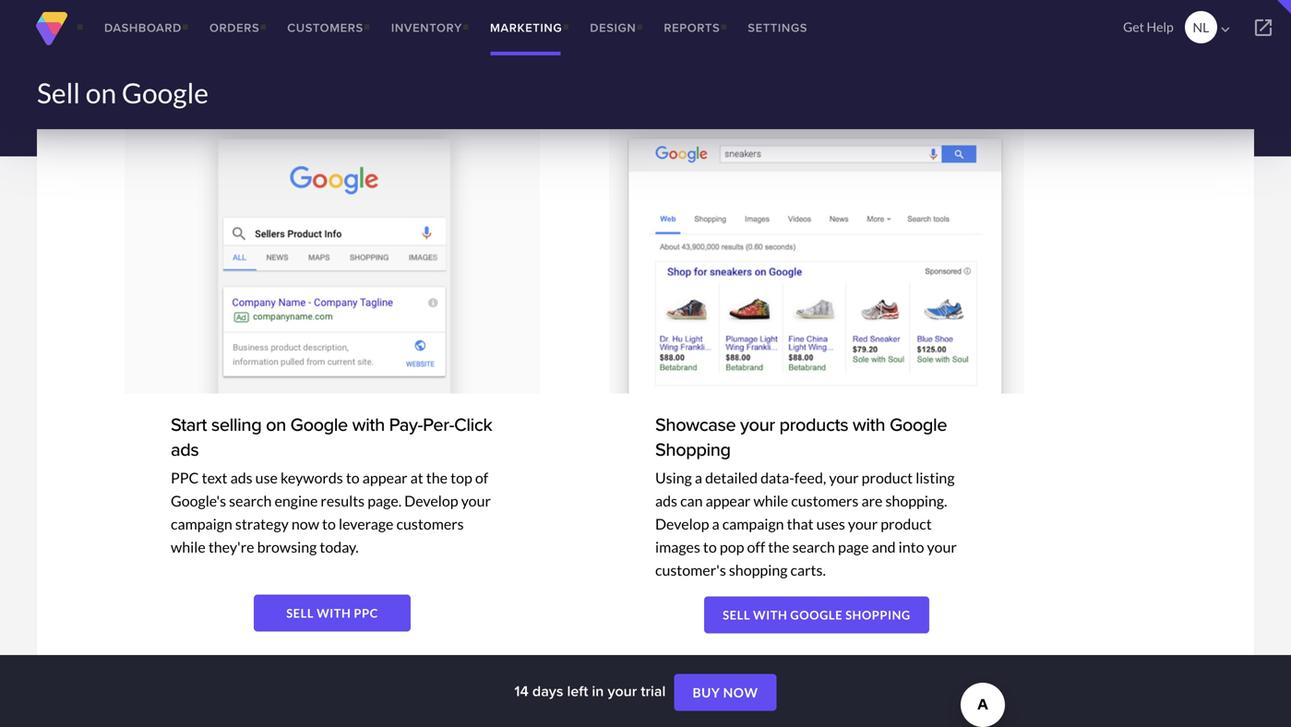 Task type: locate. For each thing, give the bounding box(es) containing it.
help
[[1147, 19, 1174, 35]]

0 vertical spatial a
[[695, 469, 702, 487]]

1 vertical spatial customers
[[396, 515, 464, 533]]

page left clicks.
[[430, 82, 468, 104]]

0 vertical spatial page
[[430, 82, 468, 104]]

0 horizontal spatial a
[[695, 469, 702, 487]]

page.
[[368, 492, 402, 510]]

0 vertical spatial search
[[229, 492, 272, 510]]

1 horizontal spatial sell
[[723, 608, 750, 623]]

1 vertical spatial sell
[[723, 608, 750, 623]]

1 horizontal spatial a
[[712, 515, 720, 533]]

the right the 46%
[[399, 82, 426, 104]]

keywords
[[281, 469, 343, 487]]

page
[[430, 82, 468, 104], [838, 538, 869, 556]]

1 vertical spatial appear
[[706, 492, 751, 510]]

campaign down google's
[[171, 515, 232, 533]]

google down dashboard link
[[122, 76, 209, 109]]

2 campaign from the left
[[722, 515, 784, 533]]

sell down shopping
[[723, 608, 750, 623]]

to right now
[[322, 515, 336, 533]]

1 vertical spatial while
[[171, 538, 206, 556]]

0 vertical spatial ads
[[171, 436, 199, 463]]

dashboard
[[104, 19, 182, 36]]

46%
[[340, 82, 376, 104]]

campaign up off
[[722, 515, 784, 533]]

google down carts. at the right of page
[[790, 608, 843, 623]]

appear down detailed
[[706, 492, 751, 510]]

days
[[532, 680, 563, 702]]

0 vertical spatial to
[[346, 469, 360, 487]]

your
[[740, 411, 775, 438], [829, 469, 859, 487], [461, 492, 491, 510], [848, 515, 878, 533], [927, 538, 957, 556], [608, 680, 637, 702]]

with down shopping
[[753, 608, 788, 623]]

campaign inside the start selling on google with pay-per-click ads ppc text ads use keywords to appear at the top of google's search engine results page. develop your campaign strategy now to leverage customers while they're browsing today.
[[171, 515, 232, 533]]

click
[[454, 411, 492, 438]]

a down detailed
[[712, 515, 720, 533]]

of inside the start selling on google with pay-per-click ads ppc text ads use keywords to appear at the top of google's search engine results page. develop your campaign strategy now to leverage customers while they're browsing today.
[[475, 469, 488, 487]]

on inside the start selling on google with pay-per-click ads ppc text ads use keywords to appear at the top of google's search engine results page. develop your campaign strategy now to leverage customers while they're browsing today.
[[266, 411, 286, 438]]

1 vertical spatial page
[[838, 538, 869, 556]]

1 vertical spatial ads
[[230, 469, 253, 487]]

product up into
[[881, 515, 932, 533]]

listing
[[916, 469, 955, 487]]

0 horizontal spatial while
[[171, 538, 206, 556]]

top
[[94, 82, 122, 104], [450, 469, 472, 487]]

data-
[[761, 469, 794, 487]]

search inside showcase your products with google shopping using a detailed data-feed, your product listing ads can appear while customers are shopping. develop a campaign that uses your product images to pop off the search page and into your customer's shopping carts.
[[792, 538, 835, 556]]

0 vertical spatial top
[[94, 82, 122, 104]]

top inside the start selling on google with pay-per-click ads ppc text ads use keywords to appear at the top of google's search engine results page. develop your campaign strategy now to leverage customers while they're browsing today.
[[450, 469, 472, 487]]

campaign
[[171, 515, 232, 533], [722, 515, 784, 533]]

sell on google
[[37, 76, 209, 109]]

1 horizontal spatial on
[[225, 82, 245, 104]]

1 horizontal spatial shopping
[[845, 608, 911, 623]]

buy
[[693, 685, 720, 701]]

the top 3 paid spots on google get 46% of the page clicks. your store should be there!
[[60, 82, 742, 104]]

0 vertical spatial while
[[754, 492, 788, 510]]

with left ppc in the bottom left of the page
[[317, 606, 351, 621]]

shopping down and
[[845, 608, 911, 623]]

text
[[202, 469, 228, 487]]

1 vertical spatial top
[[450, 469, 472, 487]]

0 vertical spatial customers
[[791, 492, 859, 510]]

2 vertical spatial to
[[703, 538, 717, 556]]

ppc
[[354, 606, 378, 621]]

a
[[695, 469, 702, 487], [712, 515, 720, 533]]

0 vertical spatial appear
[[363, 469, 407, 487]]

google up the keywords
[[290, 411, 348, 438]]

get
[[310, 82, 336, 104]]

showcase your products with google shopping using a detailed data-feed, your product listing ads can appear while customers are shopping. develop a campaign that uses your product images to pop off the search page and into your customer's shopping carts.
[[655, 411, 957, 579]]

the right the at
[[426, 469, 448, 487]]

shopping
[[655, 436, 731, 463], [845, 608, 911, 623]]

your right into
[[927, 538, 957, 556]]

google left get
[[249, 82, 307, 104]]

ads left use
[[230, 469, 253, 487]]

1 vertical spatial of
[[475, 469, 488, 487]]

develop up images
[[655, 515, 709, 533]]

0 horizontal spatial page
[[430, 82, 468, 104]]

1 campaign from the left
[[171, 515, 232, 533]]

1 horizontal spatial develop
[[655, 515, 709, 533]]

of right the 46%
[[379, 82, 396, 104]]

0 horizontal spatial develop
[[404, 492, 458, 510]]

sell
[[37, 76, 80, 109], [723, 608, 750, 623]]

now
[[723, 685, 758, 701]]

into
[[899, 538, 924, 556]]

appear
[[363, 469, 407, 487], [706, 492, 751, 510]]

on left 3
[[86, 76, 116, 109]]

a up the can
[[695, 469, 702, 487]]

on right selling
[[266, 411, 286, 438]]

nl
[[1193, 19, 1209, 35]]

1 vertical spatial develop
[[655, 515, 709, 533]]

the right off
[[768, 538, 790, 556]]

2 vertical spatial the
[[768, 538, 790, 556]]

0 horizontal spatial customers
[[396, 515, 464, 533]]

search
[[229, 492, 272, 510], [792, 538, 835, 556]]

14
[[514, 680, 529, 702]]

google inside button
[[790, 608, 843, 623]]

reports
[[664, 19, 720, 36]]

shopping up using
[[655, 436, 731, 463]]

your down click
[[461, 492, 491, 510]]

google inside the start selling on google with pay-per-click ads ppc text ads use keywords to appear at the top of google's search engine results page. develop your campaign strategy now to leverage customers while they're browsing today.
[[290, 411, 348, 438]]

develop inside the start selling on google with pay-per-click ads ppc text ads use keywords to appear at the top of google's search engine results page. develop your campaign strategy now to leverage customers while they're browsing today.
[[404, 492, 458, 510]]

1 vertical spatial search
[[792, 538, 835, 556]]

0 vertical spatial sell
[[37, 76, 80, 109]]

0 horizontal spatial shopping
[[655, 436, 731, 463]]

that
[[787, 515, 814, 533]]

top right the at
[[450, 469, 472, 487]]

customers
[[791, 492, 859, 510], [396, 515, 464, 533]]

to up results
[[346, 469, 360, 487]]

nl 
[[1193, 19, 1234, 38]]

0 horizontal spatial to
[[322, 515, 336, 533]]

1 horizontal spatial search
[[792, 538, 835, 556]]

to
[[346, 469, 360, 487], [322, 515, 336, 533], [703, 538, 717, 556]]

appear up page.
[[363, 469, 407, 487]]

0 horizontal spatial search
[[229, 492, 272, 510]]


[[1217, 21, 1234, 38]]

marketing
[[490, 19, 562, 36]]

customers up uses
[[791, 492, 859, 510]]

your
[[524, 82, 562, 104]]

1 horizontal spatial of
[[475, 469, 488, 487]]

1 horizontal spatial campaign
[[722, 515, 784, 533]]

customers down the at
[[396, 515, 464, 533]]

0 vertical spatial develop
[[404, 492, 458, 510]]

browsing
[[257, 538, 317, 556]]

with left pay-
[[352, 411, 385, 438]]

search up carts. at the right of page
[[792, 538, 835, 556]]

1 vertical spatial the
[[426, 469, 448, 487]]

on
[[86, 76, 116, 109], [225, 82, 245, 104], [266, 411, 286, 438]]

today.
[[320, 538, 359, 556]]

settings
[[748, 19, 808, 36]]

develop down the at
[[404, 492, 458, 510]]

ads up ppc
[[171, 436, 199, 463]]

selling
[[211, 411, 262, 438]]

1 vertical spatial shopping
[[845, 608, 911, 623]]

to inside showcase your products with google shopping using a detailed data-feed, your product listing ads can appear while customers are shopping. develop a campaign that uses your product images to pop off the search page and into your customer's shopping carts.
[[703, 538, 717, 556]]

1 horizontal spatial appear
[[706, 492, 751, 510]]

clicks.
[[472, 82, 520, 104]]

on right spots
[[225, 82, 245, 104]]

of down click
[[475, 469, 488, 487]]

with right products
[[853, 411, 885, 438]]

product up are
[[862, 469, 913, 487]]

strategy
[[235, 515, 289, 533]]

while down data-
[[754, 492, 788, 510]]

1 horizontal spatial ads
[[230, 469, 253, 487]]

sell with google shopping
[[723, 608, 911, 623]]

google
[[122, 76, 209, 109], [249, 82, 307, 104], [290, 411, 348, 438], [890, 411, 947, 438], [790, 608, 843, 623]]

1 horizontal spatial customers
[[791, 492, 859, 510]]

top left 3
[[94, 82, 122, 104]]

1 horizontal spatial page
[[838, 538, 869, 556]]

paid
[[140, 82, 174, 104]]

while inside the start selling on google with pay-per-click ads ppc text ads use keywords to appear at the top of google's search engine results page. develop your campaign strategy now to leverage customers while they're browsing today.
[[171, 538, 206, 556]]

the
[[399, 82, 426, 104], [426, 469, 448, 487], [768, 538, 790, 556]]

1 vertical spatial product
[[881, 515, 932, 533]]

search up strategy
[[229, 492, 272, 510]]

1 vertical spatial a
[[712, 515, 720, 533]]

0 horizontal spatial sell
[[37, 76, 80, 109]]

ads
[[171, 436, 199, 463], [230, 469, 253, 487], [655, 492, 677, 510]]

sell left 3
[[37, 76, 80, 109]]

1 horizontal spatial to
[[346, 469, 360, 487]]

0 horizontal spatial ads
[[171, 436, 199, 463]]

customers inside the start selling on google with pay-per-click ads ppc text ads use keywords to appear at the top of google's search engine results page. develop your campaign strategy now to leverage customers while they're browsing today.
[[396, 515, 464, 533]]

with
[[352, 411, 385, 438], [853, 411, 885, 438], [317, 606, 351, 621], [753, 608, 788, 623]]

page left and
[[838, 538, 869, 556]]

0 horizontal spatial top
[[94, 82, 122, 104]]

shopping
[[729, 561, 788, 579]]

start
[[171, 411, 207, 438]]

0 horizontal spatial of
[[379, 82, 396, 104]]

search inside the start selling on google with pay-per-click ads ppc text ads use keywords to appear at the top of google's search engine results page. develop your campaign strategy now to leverage customers while they're browsing today.
[[229, 492, 272, 510]]

1 horizontal spatial top
[[450, 469, 472, 487]]

while left they're
[[171, 538, 206, 556]]

to left the pop
[[703, 538, 717, 556]]

2 vertical spatial ads
[[655, 492, 677, 510]]

0 horizontal spatial campaign
[[171, 515, 232, 533]]

2 horizontal spatial to
[[703, 538, 717, 556]]

1 horizontal spatial while
[[754, 492, 788, 510]]

customers inside showcase your products with google shopping using a detailed data-feed, your product listing ads can appear while customers are shopping. develop a campaign that uses your product images to pop off the search page and into your customer's shopping carts.
[[791, 492, 859, 510]]

0 vertical spatial of
[[379, 82, 396, 104]]

of
[[379, 82, 396, 104], [475, 469, 488, 487]]

2 horizontal spatial ads
[[655, 492, 677, 510]]

your down are
[[848, 515, 878, 533]]

2 horizontal spatial on
[[266, 411, 286, 438]]

0 vertical spatial shopping
[[655, 436, 731, 463]]

sell inside button
[[723, 608, 750, 623]]

ads down using
[[655, 492, 677, 510]]

0 horizontal spatial appear
[[363, 469, 407, 487]]

develop
[[404, 492, 458, 510], [655, 515, 709, 533]]

google up listing
[[890, 411, 947, 438]]



Task type: describe. For each thing, give the bounding box(es) containing it.
sell with google shopping button
[[704, 597, 929, 634]]

with inside the start selling on google with pay-per-click ads ppc text ads use keywords to appear at the top of google's search engine results page. develop your campaign strategy now to leverage customers while they're browsing today.
[[352, 411, 385, 438]]

products
[[779, 411, 848, 438]]

your inside the start selling on google with pay-per-click ads ppc text ads use keywords to appear at the top of google's search engine results page. develop your campaign strategy now to leverage customers while they're browsing today.
[[461, 492, 491, 510]]

shopping.
[[886, 492, 947, 510]]

per-
[[423, 411, 454, 438]]

develop inside showcase your products with google shopping using a detailed data-feed, your product listing ads can appear while customers are shopping. develop a campaign that uses your product images to pop off the search page and into your customer's shopping carts.
[[655, 515, 709, 533]]

showcase
[[655, 411, 736, 438]]

leverage
[[339, 515, 394, 533]]

the
[[60, 82, 91, 104]]

engine
[[275, 492, 318, 510]]

start selling on google with pay-per-click ads ppc text ads use keywords to appear at the top of google's search engine results page. develop your campaign strategy now to leverage customers while they're browsing today.
[[171, 411, 492, 556]]

use
[[255, 469, 278, 487]]

at
[[410, 469, 423, 487]]

feed,
[[794, 469, 826, 487]]

in
[[592, 680, 604, 702]]

14 days left in your trial
[[514, 680, 670, 702]]

spots
[[178, 82, 221, 104]]

trial
[[641, 680, 666, 702]]

be
[[669, 82, 689, 104]]

sell with ppc
[[286, 606, 378, 621]]

customers
[[287, 19, 364, 36]]


[[1252, 17, 1275, 39]]

results
[[321, 492, 365, 510]]

uses
[[816, 515, 845, 533]]

dashboard link
[[90, 0, 196, 55]]

images
[[655, 538, 700, 556]]

appear inside showcase your products with google shopping using a detailed data-feed, your product listing ads can appear while customers are shopping. develop a campaign that uses your product images to pop off the search page and into your customer's shopping carts.
[[706, 492, 751, 510]]

0 vertical spatial product
[[862, 469, 913, 487]]

while inside showcase your products with google shopping using a detailed data-feed, your product listing ads can appear while customers are shopping. develop a campaign that uses your product images to pop off the search page and into your customer's shopping carts.
[[754, 492, 788, 510]]

google inside showcase your products with google shopping using a detailed data-feed, your product listing ads can appear while customers are shopping. develop a campaign that uses your product images to pop off the search page and into your customer's shopping carts.
[[890, 411, 947, 438]]

customer's
[[655, 561, 726, 579]]

detailed
[[705, 469, 758, 487]]

campaign inside showcase your products with google shopping using a detailed data-feed, your product listing ads can appear while customers are shopping. develop a campaign that uses your product images to pop off the search page and into your customer's shopping carts.
[[722, 515, 784, 533]]

should
[[611, 82, 665, 104]]

shopping inside showcase your products with google shopping using a detailed data-feed, your product listing ads can appear while customers are shopping. develop a campaign that uses your product images to pop off the search page and into your customer's shopping carts.
[[655, 436, 731, 463]]

can
[[680, 492, 703, 510]]

 link
[[1236, 0, 1291, 55]]

using
[[655, 469, 692, 487]]

with inside showcase your products with google shopping using a detailed data-feed, your product listing ads can appear while customers are shopping. develop a campaign that uses your product images to pop off the search page and into your customer's shopping carts.
[[853, 411, 885, 438]]

get
[[1123, 19, 1144, 35]]

the inside showcase your products with google shopping using a detailed data-feed, your product listing ads can appear while customers are shopping. develop a campaign that uses your product images to pop off the search page and into your customer's shopping carts.
[[768, 538, 790, 556]]

your right in
[[608, 680, 637, 702]]

are
[[862, 492, 883, 510]]

the inside the start selling on google with pay-per-click ads ppc text ads use keywords to appear at the top of google's search engine results page. develop your campaign strategy now to leverage customers while they're browsing today.
[[426, 469, 448, 487]]

they're
[[208, 538, 254, 556]]

your left products
[[740, 411, 775, 438]]

page inside showcase your products with google shopping using a detailed data-feed, your product listing ads can appear while customers are shopping. develop a campaign that uses your product images to pop off the search page and into your customer's shopping carts.
[[838, 538, 869, 556]]

now
[[292, 515, 319, 533]]

carts.
[[791, 561, 826, 579]]

left
[[567, 680, 588, 702]]

sell for sell on google
[[37, 76, 80, 109]]

buy now
[[693, 685, 758, 701]]

ppc
[[171, 469, 199, 487]]

0 vertical spatial the
[[399, 82, 426, 104]]

sell with ppc button
[[254, 595, 411, 632]]

your right feed,
[[829, 469, 859, 487]]

and
[[872, 538, 896, 556]]

orders
[[209, 19, 260, 36]]

shopping inside button
[[845, 608, 911, 623]]

get help
[[1123, 19, 1174, 35]]

there!
[[692, 82, 742, 104]]

pop
[[720, 538, 744, 556]]

off
[[747, 538, 765, 556]]

sell
[[286, 606, 314, 621]]

sell for sell with google shopping
[[723, 608, 750, 623]]

design
[[590, 19, 636, 36]]

appear inside the start selling on google with pay-per-click ads ppc text ads use keywords to appear at the top of google's search engine results page. develop your campaign strategy now to leverage customers while they're browsing today.
[[363, 469, 407, 487]]

buy now link
[[674, 674, 777, 711]]

pay-
[[389, 411, 423, 438]]

inventory
[[391, 19, 462, 36]]

1 vertical spatial to
[[322, 515, 336, 533]]

ads inside showcase your products with google shopping using a detailed data-feed, your product listing ads can appear while customers are shopping. develop a campaign that uses your product images to pop off the search page and into your customer's shopping carts.
[[655, 492, 677, 510]]

google's
[[171, 492, 226, 510]]

0 horizontal spatial on
[[86, 76, 116, 109]]

store
[[565, 82, 608, 104]]

3
[[125, 82, 136, 104]]



Task type: vqa. For each thing, say whether or not it's contained in the screenshot.
pop
yes



